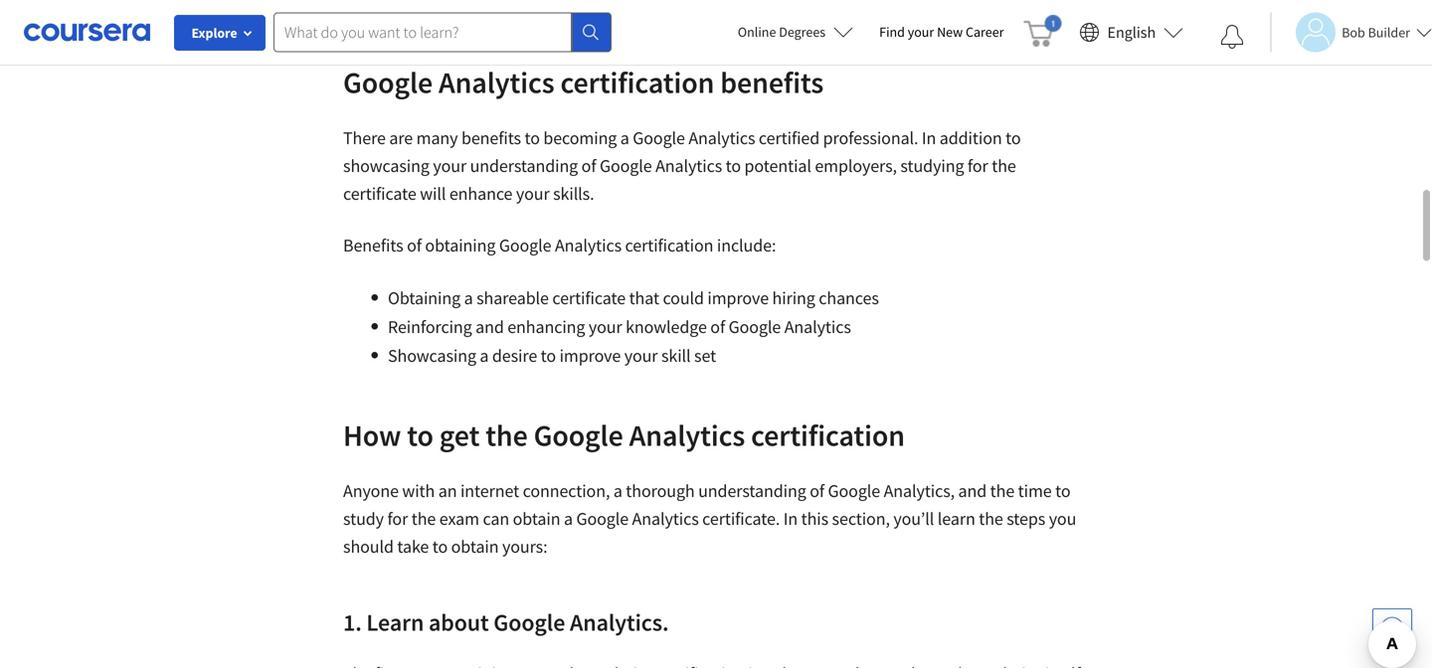 Task type: vqa. For each thing, say whether or not it's contained in the screenshot.
SQL
no



Task type: describe. For each thing, give the bounding box(es) containing it.
reinforcing
[[388, 316, 472, 338]]

the right the get
[[486, 417, 528, 454]]

help center image
[[1381, 617, 1405, 641]]

section,
[[832, 508, 890, 530]]

obtaining
[[425, 234, 496, 257]]

for inside the there are many benefits to becoming a google analytics certified professional. in addition to showcasing your understanding of google analytics to potential employers, studying for the certificate will enhance your skills.
[[968, 155, 989, 177]]

becoming
[[543, 127, 617, 149]]

online
[[738, 23, 776, 41]]

with
[[402, 480, 435, 502]]

coursera image
[[24, 16, 150, 48]]

anyone with an internet connection, a thorough understanding of google analytics, and the time to study for the exam can obtain a google analytics certificate. in this section, you'll learn the steps you should take to obtain yours:
[[343, 480, 1077, 558]]

yours:
[[502, 536, 548, 558]]

of inside "anyone with an internet connection, a thorough understanding of google analytics, and the time to study for the exam can obtain a google analytics certificate. in this section, you'll learn the steps you should take to obtain yours:"
[[810, 480, 825, 502]]

a left the shareable
[[464, 287, 473, 309]]

benefits of obtaining google analytics certification include:
[[343, 234, 780, 257]]

certificate inside 'obtaining a shareable certificate that could improve hiring chances reinforcing and enhancing your knowledge of google analytics showcasing a desire to improve your skill set'
[[552, 287, 626, 309]]

include:
[[717, 234, 776, 257]]

an
[[438, 480, 457, 502]]

find your new career
[[880, 23, 1004, 41]]

google analytics certification benefits
[[343, 64, 830, 101]]

skills.
[[553, 183, 594, 205]]

and inside 'obtaining a shareable certificate that could improve hiring chances reinforcing and enhancing your knowledge of google analytics showcasing a desire to improve your skill set'
[[476, 316, 504, 338]]

to right addition
[[1006, 127, 1021, 149]]

about
[[429, 608, 489, 638]]

learn
[[938, 508, 976, 530]]

online degrees button
[[722, 10, 870, 54]]

potential
[[745, 155, 812, 177]]

of inside the there are many benefits to becoming a google analytics certified professional. in addition to showcasing your understanding of google analytics to potential employers, studying for the certificate will enhance your skills.
[[582, 155, 596, 177]]

knowledge
[[626, 316, 707, 338]]

desire
[[492, 345, 537, 367]]

2 vertical spatial certification
[[751, 417, 905, 454]]

google up the shareable
[[499, 234, 552, 257]]

connection,
[[523, 480, 610, 502]]

you'll
[[894, 508, 934, 530]]

enhancing
[[508, 316, 585, 338]]

new
[[937, 23, 963, 41]]

study
[[343, 508, 384, 530]]

professional.
[[823, 127, 919, 149]]

you
[[1049, 508, 1077, 530]]

shopping cart: 1 item image
[[1024, 15, 1062, 47]]

can
[[483, 508, 509, 530]]

google up are
[[343, 64, 433, 101]]

many
[[416, 127, 458, 149]]

the right learn
[[979, 508, 1003, 530]]

could
[[663, 287, 704, 309]]

of inside 'obtaining a shareable certificate that could improve hiring chances reinforcing and enhancing your knowledge of google analytics showcasing a desire to improve your skill set'
[[711, 316, 725, 338]]

your left skills.
[[516, 183, 550, 205]]

there
[[343, 127, 386, 149]]

find your new career link
[[870, 20, 1014, 45]]

for inside "anyone with an internet connection, a thorough understanding of google analytics, and the time to study for the exam can obtain a google analytics certificate. in this section, you'll learn the steps you should take to obtain yours:"
[[387, 508, 408, 530]]

1 vertical spatial improve
[[560, 345, 621, 367]]

studying
[[901, 155, 964, 177]]

google right the becoming
[[633, 127, 685, 149]]

obtaining
[[388, 287, 461, 309]]

google up connection,
[[534, 417, 623, 454]]

benefits for many
[[462, 127, 521, 149]]

explore
[[191, 24, 237, 42]]

to left potential
[[726, 155, 741, 177]]

0 vertical spatial obtain
[[513, 508, 561, 530]]

the down with
[[412, 508, 436, 530]]

a left the thorough
[[614, 480, 623, 502]]

of right benefits
[[407, 234, 422, 257]]

analytics.
[[570, 608, 669, 638]]

analytics,
[[884, 480, 955, 502]]

benefits
[[343, 234, 404, 257]]

bob
[[1342, 23, 1366, 41]]

to inside 'obtaining a shareable certificate that could improve hiring chances reinforcing and enhancing your knowledge of google analytics showcasing a desire to improve your skill set'
[[541, 345, 556, 367]]

skill
[[661, 345, 691, 367]]

understanding inside the there are many benefits to becoming a google analytics certified professional. in addition to showcasing your understanding of google analytics to potential employers, studying for the certificate will enhance your skills.
[[470, 155, 578, 177]]

analytics down skills.
[[555, 234, 622, 257]]

steps
[[1007, 508, 1046, 530]]

google right about on the bottom left of the page
[[494, 608, 565, 638]]

certificate inside the there are many benefits to becoming a google analytics certified professional. in addition to showcasing your understanding of google analytics to potential employers, studying for the certificate will enhance your skills.
[[343, 183, 417, 205]]

show notifications image
[[1221, 25, 1245, 49]]

addition
[[940, 127, 1002, 149]]



Task type: locate. For each thing, give the bounding box(es) containing it.
get
[[439, 417, 480, 454]]

your right enhancing
[[589, 316, 622, 338]]

0 vertical spatial in
[[922, 127, 936, 149]]

analytics inside "anyone with an internet connection, a thorough understanding of google analytics, and the time to study for the exam can obtain a google analytics certificate. in this section, you'll learn the steps you should take to obtain yours:"
[[632, 508, 699, 530]]

in left "this"
[[784, 508, 798, 530]]

english
[[1108, 22, 1156, 42]]

1 horizontal spatial improve
[[708, 287, 769, 309]]

0 vertical spatial improve
[[708, 287, 769, 309]]

obtaining a shareable certificate that could improve hiring chances reinforcing and enhancing your knowledge of google analytics showcasing a desire to improve your skill set
[[388, 287, 879, 367]]

for
[[968, 155, 989, 177], [387, 508, 408, 530]]

understanding inside "anyone with an internet connection, a thorough understanding of google analytics, and the time to study for the exam can obtain a google analytics certificate. in this section, you'll learn the steps you should take to obtain yours:"
[[698, 480, 806, 502]]

and
[[476, 316, 504, 338], [959, 480, 987, 502]]

showcasing
[[343, 155, 430, 177]]

benefits inside the there are many benefits to becoming a google analytics certified professional. in addition to showcasing your understanding of google analytics to potential employers, studying for the certificate will enhance your skills.
[[462, 127, 521, 149]]

your
[[908, 23, 934, 41], [433, 155, 467, 177], [516, 183, 550, 205], [589, 316, 622, 338], [624, 345, 658, 367]]

1 horizontal spatial for
[[968, 155, 989, 177]]

and down the shareable
[[476, 316, 504, 338]]

in
[[922, 127, 936, 149], [784, 508, 798, 530]]

analytics down hiring at the top right
[[785, 316, 851, 338]]

set
[[694, 345, 716, 367]]

1 vertical spatial certificate
[[552, 287, 626, 309]]

there are many benefits to becoming a google analytics certified professional. in addition to showcasing your understanding of google analytics to potential employers, studying for the certificate will enhance your skills.
[[343, 127, 1021, 205]]

What do you want to learn? text field
[[274, 12, 572, 52]]

of up "this"
[[810, 480, 825, 502]]

certified
[[759, 127, 820, 149]]

benefits down online degrees
[[720, 64, 824, 101]]

how
[[343, 417, 401, 454]]

and up learn
[[959, 480, 987, 502]]

learn
[[366, 608, 424, 638]]

exam
[[439, 508, 479, 530]]

certification up the becoming
[[561, 64, 715, 101]]

1 horizontal spatial understanding
[[698, 480, 806, 502]]

0 vertical spatial understanding
[[470, 155, 578, 177]]

a inside the there are many benefits to becoming a google analytics certified professional. in addition to showcasing your understanding of google analytics to potential employers, studying for the certificate will enhance your skills.
[[621, 127, 629, 149]]

0 horizontal spatial certificate
[[343, 183, 417, 205]]

certification up "this"
[[751, 417, 905, 454]]

analytics left potential
[[656, 155, 722, 177]]

0 horizontal spatial improve
[[560, 345, 621, 367]]

benefits
[[720, 64, 824, 101], [462, 127, 521, 149]]

0 horizontal spatial and
[[476, 316, 504, 338]]

and inside "anyone with an internet connection, a thorough understanding of google analytics, and the time to study for the exam can obtain a google analytics certificate. in this section, you'll learn the steps you should take to obtain yours:"
[[959, 480, 987, 502]]

analytics
[[439, 64, 555, 101], [689, 127, 755, 149], [656, 155, 722, 177], [555, 234, 622, 257], [785, 316, 851, 338], [629, 417, 745, 454], [632, 508, 699, 530]]

to down enhancing
[[541, 345, 556, 367]]

1 horizontal spatial and
[[959, 480, 987, 502]]

to
[[525, 127, 540, 149], [1006, 127, 1021, 149], [726, 155, 741, 177], [541, 345, 556, 367], [407, 417, 434, 454], [1056, 480, 1071, 502], [432, 536, 448, 558]]

certificate
[[343, 183, 417, 205], [552, 287, 626, 309]]

1 vertical spatial understanding
[[698, 480, 806, 502]]

will
[[420, 183, 446, 205]]

career
[[966, 23, 1004, 41]]

to up you
[[1056, 480, 1071, 502]]

0 horizontal spatial in
[[784, 508, 798, 530]]

a left desire
[[480, 345, 489, 367]]

1 vertical spatial for
[[387, 508, 408, 530]]

your right find
[[908, 23, 934, 41]]

employers,
[[815, 155, 897, 177]]

your left skill
[[624, 345, 658, 367]]

analytics down the thorough
[[632, 508, 699, 530]]

are
[[389, 127, 413, 149]]

1 horizontal spatial in
[[922, 127, 936, 149]]

the down addition
[[992, 155, 1016, 177]]

internet
[[461, 480, 519, 502]]

analytics up many
[[439, 64, 555, 101]]

a
[[621, 127, 629, 149], [464, 287, 473, 309], [480, 345, 489, 367], [614, 480, 623, 502], [564, 508, 573, 530]]

google inside 'obtaining a shareable certificate that could improve hiring chances reinforcing and enhancing your knowledge of google analytics showcasing a desire to improve your skill set'
[[729, 316, 781, 338]]

that
[[629, 287, 659, 309]]

for down addition
[[968, 155, 989, 177]]

certificate.
[[702, 508, 780, 530]]

understanding up enhance on the top
[[470, 155, 578, 177]]

obtain down exam
[[451, 536, 499, 558]]

google
[[343, 64, 433, 101], [633, 127, 685, 149], [600, 155, 652, 177], [499, 234, 552, 257], [729, 316, 781, 338], [534, 417, 623, 454], [828, 480, 881, 502], [576, 508, 629, 530], [494, 608, 565, 638]]

understanding
[[470, 155, 578, 177], [698, 480, 806, 502]]

chances
[[819, 287, 879, 309]]

google down the becoming
[[600, 155, 652, 177]]

obtain
[[513, 508, 561, 530], [451, 536, 499, 558]]

0 vertical spatial certification
[[561, 64, 715, 101]]

online degrees
[[738, 23, 826, 41]]

should
[[343, 536, 394, 558]]

1 horizontal spatial certificate
[[552, 287, 626, 309]]

in inside the there are many benefits to becoming a google analytics certified professional. in addition to showcasing your understanding of google analytics to potential employers, studying for the certificate will enhance your skills.
[[922, 127, 936, 149]]

hiring
[[773, 287, 816, 309]]

certificate down showcasing
[[343, 183, 417, 205]]

1 vertical spatial obtain
[[451, 536, 499, 558]]

improve down include:
[[708, 287, 769, 309]]

improve down enhancing
[[560, 345, 621, 367]]

take
[[397, 536, 429, 558]]

0 horizontal spatial for
[[387, 508, 408, 530]]

1. learn about google analytics.
[[343, 608, 669, 638]]

None search field
[[274, 12, 612, 52]]

benefits for certification
[[720, 64, 824, 101]]

1 vertical spatial certification
[[625, 234, 714, 257]]

bob builder
[[1342, 23, 1411, 41]]

improve
[[708, 287, 769, 309], [560, 345, 621, 367]]

1 horizontal spatial benefits
[[720, 64, 824, 101]]

1 vertical spatial in
[[784, 508, 798, 530]]

1 horizontal spatial obtain
[[513, 508, 561, 530]]

0 vertical spatial benefits
[[720, 64, 824, 101]]

a down connection,
[[564, 508, 573, 530]]

certificate up enhancing
[[552, 287, 626, 309]]

google down connection,
[[576, 508, 629, 530]]

the
[[992, 155, 1016, 177], [486, 417, 528, 454], [990, 480, 1015, 502], [412, 508, 436, 530], [979, 508, 1003, 530]]

how to get the google analytics certification
[[343, 417, 911, 454]]

analytics up potential
[[689, 127, 755, 149]]

analytics up the thorough
[[629, 417, 745, 454]]

0 horizontal spatial benefits
[[462, 127, 521, 149]]

1 vertical spatial benefits
[[462, 127, 521, 149]]

builder
[[1368, 23, 1411, 41]]

for up take
[[387, 508, 408, 530]]

a right the becoming
[[621, 127, 629, 149]]

shareable
[[477, 287, 549, 309]]

enhance
[[449, 183, 513, 205]]

0 horizontal spatial obtain
[[451, 536, 499, 558]]

this
[[801, 508, 829, 530]]

understanding up the certificate.
[[698, 480, 806, 502]]

showcasing
[[388, 345, 476, 367]]

google down hiring at the top right
[[729, 316, 781, 338]]

1.
[[343, 608, 362, 638]]

analytics inside 'obtaining a shareable certificate that could improve hiring chances reinforcing and enhancing your knowledge of google analytics showcasing a desire to improve your skill set'
[[785, 316, 851, 338]]

1 vertical spatial and
[[959, 480, 987, 502]]

bob builder button
[[1271, 12, 1432, 52]]

to left the get
[[407, 417, 434, 454]]

english button
[[1072, 0, 1192, 65]]

the inside the there are many benefits to becoming a google analytics certified professional. in addition to showcasing your understanding of google analytics to potential employers, studying for the certificate will enhance your skills.
[[992, 155, 1016, 177]]

certification up could
[[625, 234, 714, 257]]

explore button
[[174, 15, 266, 51]]

of down the becoming
[[582, 155, 596, 177]]

time
[[1018, 480, 1052, 502]]

to left the becoming
[[525, 127, 540, 149]]

thorough
[[626, 480, 695, 502]]

in inside "anyone with an internet connection, a thorough understanding of google analytics, and the time to study for the exam can obtain a google analytics certificate. in this section, you'll learn the steps you should take to obtain yours:"
[[784, 508, 798, 530]]

0 vertical spatial certificate
[[343, 183, 417, 205]]

0 horizontal spatial understanding
[[470, 155, 578, 177]]

0 vertical spatial and
[[476, 316, 504, 338]]

find
[[880, 23, 905, 41]]

of up "set" in the bottom of the page
[[711, 316, 725, 338]]

benefits right many
[[462, 127, 521, 149]]

the left time
[[990, 480, 1015, 502]]

certification
[[561, 64, 715, 101], [625, 234, 714, 257], [751, 417, 905, 454]]

your down many
[[433, 155, 467, 177]]

0 vertical spatial for
[[968, 155, 989, 177]]

obtain up yours:
[[513, 508, 561, 530]]

to right take
[[432, 536, 448, 558]]

google up section,
[[828, 480, 881, 502]]

in up studying
[[922, 127, 936, 149]]

of
[[582, 155, 596, 177], [407, 234, 422, 257], [711, 316, 725, 338], [810, 480, 825, 502]]

degrees
[[779, 23, 826, 41]]

anyone
[[343, 480, 399, 502]]



